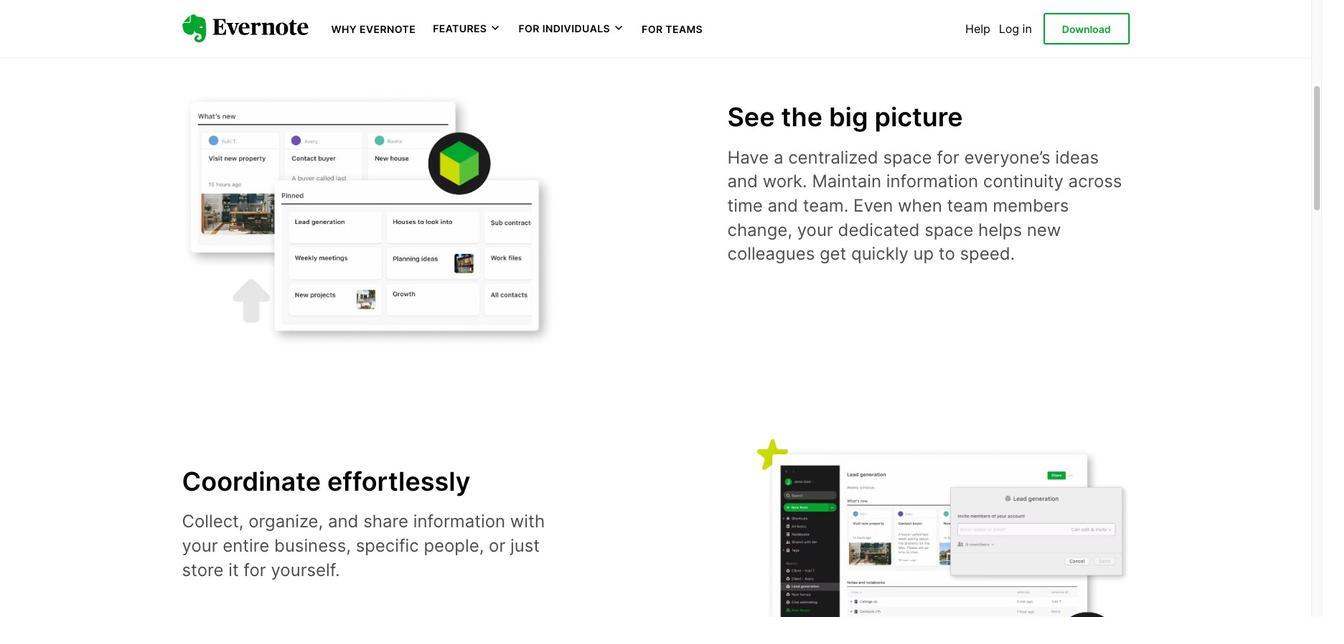 Task type: locate. For each thing, give the bounding box(es) containing it.
your
[[797, 219, 833, 240], [182, 535, 218, 556]]

information up people,
[[413, 511, 505, 532]]

1 vertical spatial information
[[413, 511, 505, 532]]

0 vertical spatial for
[[937, 147, 960, 168]]

1 vertical spatial and
[[768, 195, 798, 216]]

share
[[363, 511, 408, 532]]

why evernote
[[331, 23, 416, 35]]

for inside button
[[519, 22, 540, 35]]

0 horizontal spatial and
[[328, 511, 359, 532]]

0 horizontal spatial for
[[244, 560, 266, 580]]

2 vertical spatial and
[[328, 511, 359, 532]]

work.
[[763, 171, 807, 192]]

see
[[728, 101, 775, 133]]

0 vertical spatial space
[[883, 147, 932, 168]]

0 horizontal spatial your
[[182, 535, 218, 556]]

for inside "collect, organize, and share information with your entire business, specific people, or just store it for yourself."
[[244, 560, 266, 580]]

your down team.
[[797, 219, 833, 240]]

for teams link
[[642, 22, 703, 36]]

across
[[1069, 171, 1122, 192]]

0 vertical spatial your
[[797, 219, 833, 240]]

the
[[781, 101, 823, 133]]

1 horizontal spatial for
[[937, 147, 960, 168]]

time
[[728, 195, 763, 216]]

0 horizontal spatial for
[[519, 22, 540, 35]]

download
[[1062, 23, 1111, 35]]

people,
[[424, 535, 484, 556]]

yourself.
[[271, 560, 340, 580]]

to
[[939, 243, 955, 264]]

and up time
[[728, 171, 758, 192]]

evernote
[[360, 23, 416, 35]]

centralized
[[788, 147, 879, 168]]

a
[[774, 147, 784, 168]]

and up business,
[[328, 511, 359, 532]]

for left teams
[[642, 23, 663, 35]]

with
[[510, 511, 545, 532]]

1 vertical spatial your
[[182, 535, 218, 556]]

members
[[993, 195, 1069, 216]]

speed.
[[960, 243, 1015, 264]]

0 vertical spatial and
[[728, 171, 758, 192]]

team
[[947, 195, 988, 216]]

space
[[883, 147, 932, 168], [925, 219, 974, 240]]

1 vertical spatial for
[[244, 560, 266, 580]]

for right it
[[244, 560, 266, 580]]

and inside "collect, organize, and share information with your entire business, specific people, or just store it for yourself."
[[328, 511, 359, 532]]

collect,
[[182, 511, 244, 532]]

1 horizontal spatial for
[[642, 23, 663, 35]]

or
[[489, 535, 506, 556]]

and down work.
[[768, 195, 798, 216]]

when
[[898, 195, 942, 216]]

information inside have a centralized space for everyone's ideas and work. maintain information continuity across time and team. even when team members change, your dedicated space helps new colleagues get quickly up to speed.
[[886, 171, 979, 192]]

information up when
[[886, 171, 979, 192]]

0 vertical spatial information
[[886, 171, 979, 192]]

why evernote link
[[331, 22, 416, 36]]

quickly
[[851, 243, 909, 264]]

evernote spaces feature showcase image
[[182, 93, 555, 348]]

help link
[[966, 22, 991, 36]]

1 horizontal spatial your
[[797, 219, 833, 240]]

1 horizontal spatial and
[[728, 171, 758, 192]]

for left individuals
[[519, 22, 540, 35]]

organize,
[[249, 511, 323, 532]]

0 horizontal spatial information
[[413, 511, 505, 532]]

for
[[937, 147, 960, 168], [244, 560, 266, 580]]

continuity
[[983, 171, 1064, 192]]

have
[[728, 147, 769, 168]]

and
[[728, 171, 758, 192], [768, 195, 798, 216], [328, 511, 359, 532]]

information
[[886, 171, 979, 192], [413, 511, 505, 532]]

for down the picture
[[937, 147, 960, 168]]

log
[[999, 22, 1019, 36]]

for teams
[[642, 23, 703, 35]]

your up store
[[182, 535, 218, 556]]

evernote logo image
[[182, 14, 308, 43]]

maintain
[[812, 171, 882, 192]]

for
[[519, 22, 540, 35], [642, 23, 663, 35]]

specific
[[356, 535, 419, 556]]

space up to
[[925, 219, 974, 240]]

1 horizontal spatial information
[[886, 171, 979, 192]]

space down the picture
[[883, 147, 932, 168]]



Task type: describe. For each thing, give the bounding box(es) containing it.
1 vertical spatial space
[[925, 219, 974, 240]]

information inside "collect, organize, and share information with your entire business, specific people, or just store it for yourself."
[[413, 511, 505, 532]]

in
[[1023, 22, 1032, 36]]

everyone's
[[964, 147, 1051, 168]]

just
[[510, 535, 540, 556]]

new
[[1027, 219, 1061, 240]]

for inside have a centralized space for everyone's ideas and work. maintain information continuity across time and team. even when team members change, your dedicated space helps new colleagues get quickly up to speed.
[[937, 147, 960, 168]]

helps
[[978, 219, 1022, 240]]

log in link
[[999, 22, 1032, 36]]

entire
[[223, 535, 269, 556]]

even
[[854, 195, 893, 216]]

why
[[331, 23, 357, 35]]

teams
[[666, 23, 703, 35]]

store
[[182, 560, 224, 580]]

up
[[914, 243, 934, 264]]

team.
[[803, 195, 849, 216]]

coordinate
[[182, 466, 321, 497]]

ideas
[[1056, 147, 1099, 168]]

download link
[[1044, 13, 1130, 45]]

your inside have a centralized space for everyone's ideas and work. maintain information continuity across time and team. even when team members change, your dedicated space helps new colleagues get quickly up to speed.
[[797, 219, 833, 240]]

colleagues
[[728, 243, 815, 264]]

get
[[820, 243, 847, 264]]

features button
[[433, 22, 501, 36]]

coordinate effortlessly
[[182, 466, 471, 497]]

dedicated
[[838, 219, 920, 240]]

big
[[829, 101, 868, 133]]

for for for individuals
[[519, 22, 540, 35]]

see the big picture
[[728, 101, 963, 133]]

2 horizontal spatial and
[[768, 195, 798, 216]]

picture
[[875, 101, 963, 133]]

for individuals
[[519, 22, 610, 35]]

log in
[[999, 22, 1032, 36]]

your inside "collect, organize, and share information with your entire business, specific people, or just store it for yourself."
[[182, 535, 218, 556]]

have a centralized space for everyone's ideas and work. maintain information continuity across time and team. even when team members change, your dedicated space helps new colleagues get quickly up to speed.
[[728, 147, 1122, 264]]

it
[[228, 560, 239, 580]]

effortlessly
[[327, 466, 471, 497]]

help
[[966, 22, 991, 36]]

individuals
[[542, 22, 610, 35]]

lead generation feature of evernote teams image
[[756, 440, 1130, 617]]

change,
[[728, 219, 793, 240]]

for for for teams
[[642, 23, 663, 35]]

business,
[[274, 535, 351, 556]]

features
[[433, 22, 487, 35]]

for individuals button
[[519, 22, 625, 36]]

collect, organize, and share information with your entire business, specific people, or just store it for yourself.
[[182, 511, 545, 580]]



Task type: vqa. For each thing, say whether or not it's contained in the screenshot.
team.
yes



